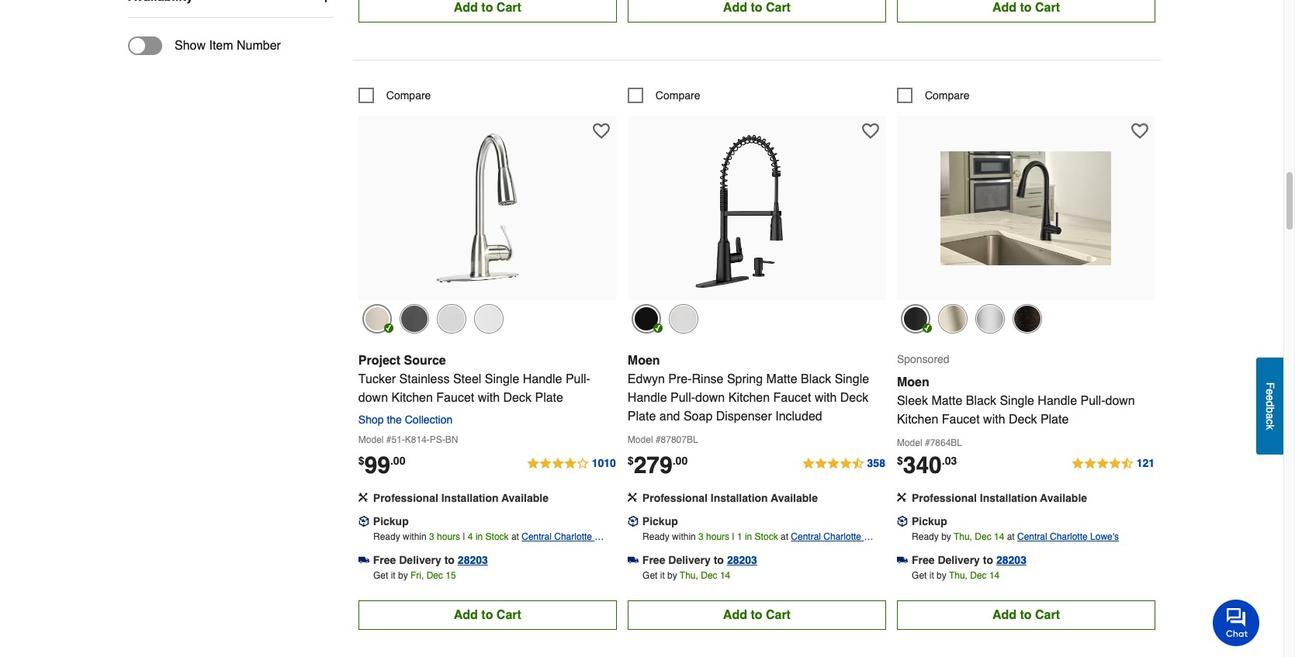 Task type: describe. For each thing, give the bounding box(es) containing it.
pull- inside moen sleek matte black single handle pull-down kitchen faucet with deck plate
[[1081, 394, 1106, 408]]

pickup for ready within 3 hours | 1 in stock at central charlotte lowe's
[[643, 515, 678, 528]]

at for 4
[[512, 531, 519, 542]]

chrome image for matte black icon
[[437, 304, 466, 334]]

with inside moen edwyn pre-rinse spring matte black single handle pull-down kitchen faucet with deck plate and soap dispenser included
[[815, 391, 837, 405]]

in for 1
[[745, 531, 753, 542]]

faucet inside project source tucker stainless steel single handle pull- down kitchen faucet with deck plate
[[437, 391, 475, 405]]

number
[[237, 39, 281, 53]]

2 e from the top
[[1265, 395, 1277, 401]]

3 available from the left
[[1041, 492, 1088, 504]]

3 at from the left
[[1008, 531, 1015, 542]]

fri,
[[411, 570, 424, 581]]

pull- inside moen edwyn pre-rinse spring matte black single handle pull-down kitchen faucet with deck plate and soap dispenser included
[[671, 391, 696, 405]]

it for ready within 3 hours | 4 in stock at central charlotte lowe's
[[391, 570, 396, 581]]

chrome image for spot resist stainless icon
[[976, 304, 1005, 334]]

the
[[387, 413, 402, 426]]

sponsored
[[897, 353, 950, 365]]

pre-
[[669, 372, 692, 386]]

shop the collection
[[359, 413, 453, 426]]

dec for ready within 3 hours | 1 in stock at central charlotte lowe's
[[701, 570, 718, 581]]

by for ready within 3 hours | 1 in stock at central charlotte lowe's
[[668, 570, 678, 581]]

matte inside moen edwyn pre-rinse spring matte black single handle pull-down kitchen faucet with deck plate and soap dispenser included
[[767, 372, 798, 386]]

4.5 stars image for 279
[[802, 455, 887, 473]]

spot resist stainless image
[[669, 304, 699, 334]]

moen edwyn pre-rinse spring matte black single handle pull-down kitchen faucet with deck plate and soap dispenser included
[[628, 354, 870, 424]]

plate inside project source tucker stainless steel single handle pull- down kitchen faucet with deck plate
[[535, 391, 564, 405]]

rinse
[[692, 372, 724, 386]]

k
[[1265, 425, 1277, 430]]

14 for ready by thu, dec 14 at central charlotte lowe's
[[990, 570, 1000, 581]]

121 button
[[1071, 455, 1156, 473]]

source
[[404, 354, 446, 368]]

3 for thu,
[[699, 531, 704, 542]]

included
[[776, 410, 823, 424]]

model for model # 7864bl
[[897, 438, 923, 448]]

central charlotte lowe's button for ready by thu, dec 14 at central charlotte lowe's
[[1018, 529, 1120, 545]]

ready for ready within 3 hours | 4 in stock at central charlotte lowe's
[[373, 531, 400, 542]]

professional for 2nd assembly image
[[912, 492, 977, 504]]

item
[[209, 39, 233, 53]]

28203 button for 1
[[727, 552, 758, 568]]

ready for ready within 3 hours | 1 in stock at central charlotte lowe's
[[643, 531, 670, 542]]

charlotte for ready within 3 hours | 1 in stock at central charlotte lowe's
[[824, 531, 862, 542]]

model for model # 87807bl
[[628, 434, 653, 445]]

project source tucker stainless steel single handle pull-down kitchen faucet with deck plate image
[[402, 123, 573, 294]]

with inside project source tucker stainless steel single handle pull- down kitchen faucet with deck plate
[[478, 391, 500, 405]]

single inside moen sleek matte black single handle pull-down kitchen faucet with deck plate
[[1000, 394, 1035, 408]]

1 available from the left
[[502, 492, 549, 504]]

lowe's for ready within 3 hours | 1 in stock at central charlotte lowe's
[[791, 547, 820, 558]]

handle inside moen sleek matte black single handle pull-down kitchen faucet with deck plate
[[1038, 394, 1078, 408]]

k814-
[[405, 434, 430, 445]]

show item number
[[175, 39, 281, 53]]

.03
[[942, 455, 958, 467]]

get for ready by thu, dec 14 at central charlotte lowe's
[[912, 570, 927, 581]]

1 heart outline image from the left
[[593, 122, 610, 139]]

thu, down .03
[[954, 531, 973, 542]]

f e e d b a c k button
[[1257, 358, 1284, 455]]

bn
[[446, 434, 459, 445]]

it for ready within 3 hours | 1 in stock at central charlotte lowe's
[[661, 570, 665, 581]]

model # 87807bl
[[628, 434, 698, 445]]

get it by thu, dec 14 for within
[[643, 570, 731, 581]]

1010
[[592, 457, 616, 469]]

truck filled image for ready by thu, dec 14 at central charlotte lowe's
[[897, 555, 908, 566]]

4.5 stars image for 340
[[1071, 455, 1156, 473]]

358
[[868, 457, 886, 469]]

1010 button
[[526, 455, 617, 473]]

plus image
[[318, 0, 334, 5]]

chat invite button image
[[1214, 599, 1261, 647]]

free delivery to 28203 for 4
[[373, 554, 488, 566]]

professional installation available for 2nd assembly image
[[912, 492, 1088, 504]]

assembly image
[[628, 493, 637, 502]]

single inside project source tucker stainless steel single handle pull- down kitchen faucet with deck plate
[[485, 372, 520, 386]]

project source tucker stainless steel single handle pull- down kitchen faucet with deck plate
[[359, 354, 591, 405]]

2 horizontal spatial lowe's
[[1091, 531, 1120, 542]]

ready by thu, dec 14 at central charlotte lowe's
[[912, 531, 1120, 542]]

121
[[1137, 457, 1155, 469]]

4
[[468, 531, 473, 542]]

actual price $99.00 element
[[359, 452, 406, 479]]

free for ready within 3 hours | 4 in stock at central charlotte lowe's
[[373, 554, 396, 566]]

340
[[904, 452, 942, 479]]

collection
[[405, 413, 453, 426]]

down inside moen sleek matte black single handle pull-down kitchen faucet with deck plate
[[1106, 394, 1136, 408]]

actual price $340.03 element
[[897, 452, 958, 479]]

279
[[634, 452, 673, 479]]

and
[[660, 410, 681, 424]]

thu, for ready within 3 hours | 1 in stock at central charlotte lowe's
[[680, 570, 699, 581]]

central for ready within 3 hours | 1 in stock at central charlotte lowe's
[[791, 531, 821, 542]]

$ 340 .03
[[897, 452, 958, 479]]

steel
[[453, 372, 482, 386]]

kitchen inside project source tucker stainless steel single handle pull- down kitchen faucet with deck plate
[[392, 391, 433, 405]]

2 available from the left
[[771, 492, 818, 504]]

truck filled image for ready within 3 hours | 4 in stock at central charlotte lowe's
[[359, 555, 369, 566]]

faucet inside moen edwyn pre-rinse spring matte black single handle pull-down kitchen faucet with deck plate and soap dispenser included
[[774, 391, 812, 405]]

compare for 1003314128 element
[[925, 89, 970, 101]]

51-
[[392, 434, 405, 445]]

a
[[1265, 414, 1277, 420]]

stock for 1
[[755, 531, 778, 542]]

compare for 1002923504 element
[[656, 89, 701, 101]]

central for ready within 3 hours | 4 in stock at central charlotte lowe's
[[522, 531, 552, 542]]

black inside moen sleek matte black single handle pull-down kitchen faucet with deck plate
[[967, 394, 997, 408]]

1
[[738, 531, 743, 542]]

dispenser
[[716, 410, 772, 424]]

get for ready within 3 hours | 1 in stock at central charlotte lowe's
[[643, 570, 658, 581]]

# for 7864bl
[[925, 438, 931, 448]]

7864bl
[[931, 438, 963, 448]]

ready within 3 hours | 4 in stock at central charlotte lowe's
[[373, 531, 595, 558]]

$ 279 .00
[[628, 452, 688, 479]]

hours for 4
[[437, 531, 460, 542]]

pickup image
[[897, 516, 908, 527]]

moen sleek matte black single handle pull-down kitchen faucet with deck plate image
[[941, 123, 1112, 294]]

28203 button for 4
[[458, 552, 488, 568]]

$ for 279
[[628, 455, 634, 467]]

heart outline image
[[862, 122, 880, 139]]

professional installation available for first assembly image from the left
[[373, 492, 549, 504]]

f
[[1265, 383, 1277, 389]]

b
[[1265, 407, 1277, 414]]

pickup image for ready within 3 hours | 4 in stock at central charlotte lowe's
[[359, 516, 369, 527]]

3 28203 from the left
[[997, 554, 1027, 566]]

project
[[359, 354, 401, 368]]



Task type: locate. For each thing, give the bounding box(es) containing it.
get
[[373, 570, 388, 581], [643, 570, 658, 581], [912, 570, 927, 581]]

3 it from the left
[[930, 570, 935, 581]]

0 horizontal spatial professional installation available
[[373, 492, 549, 504]]

stock right 4
[[486, 531, 509, 542]]

1 get it by thu, dec 14 from the left
[[643, 570, 731, 581]]

stock for 4
[[486, 531, 509, 542]]

by for ready by thu, dec 14 at central charlotte lowe's
[[937, 570, 947, 581]]

1 horizontal spatial pull-
[[671, 391, 696, 405]]

2 professional from the left
[[643, 492, 708, 504]]

compare inside 1000192395 element
[[387, 89, 431, 101]]

1 horizontal spatial free delivery to 28203
[[643, 554, 758, 566]]

1 horizontal spatial chrome image
[[976, 304, 1005, 334]]

model # 51-k814-ps-bn
[[359, 434, 459, 445]]

free for ready by thu, dec 14 at central charlotte lowe's
[[912, 554, 935, 566]]

available down "1010" "button"
[[502, 492, 549, 504]]

1 horizontal spatial get it by thu, dec 14
[[912, 570, 1000, 581]]

plate inside moen edwyn pre-rinse spring matte black single handle pull-down kitchen faucet with deck plate and soap dispenser included
[[628, 410, 656, 424]]

ready down actual price $279.00 element
[[643, 531, 670, 542]]

1 delivery from the left
[[399, 554, 442, 566]]

3 charlotte from the left
[[1051, 531, 1088, 542]]

get it by thu, dec 14
[[643, 570, 731, 581], [912, 570, 1000, 581]]

ready
[[373, 531, 400, 542], [643, 531, 670, 542], [912, 531, 939, 542]]

pickup image down assembly icon
[[628, 516, 639, 527]]

installation up ready by thu, dec 14 at central charlotte lowe's
[[980, 492, 1038, 504]]

$ right 1010
[[628, 455, 634, 467]]

moen for moen sleek matte black single handle pull-down kitchen faucet with deck plate
[[897, 375, 930, 389]]

1003314128 element
[[897, 87, 970, 103]]

e
[[1265, 389, 1277, 395], [1265, 395, 1277, 401]]

hours left the 1
[[707, 531, 730, 542]]

plate
[[535, 391, 564, 405], [628, 410, 656, 424], [1041, 413, 1069, 427]]

15
[[446, 570, 456, 581]]

0 horizontal spatial lowe's
[[522, 547, 551, 558]]

in for 4
[[476, 531, 483, 542]]

1 28203 button from the left
[[458, 552, 488, 568]]

0 horizontal spatial #
[[387, 434, 392, 445]]

1 4.5 stars image from the left
[[802, 455, 887, 473]]

3 professional from the left
[[912, 492, 977, 504]]

1 ready from the left
[[373, 531, 400, 542]]

87807bl
[[661, 434, 698, 445]]

28203 button down 4
[[458, 552, 488, 568]]

| inside ready within 3 hours | 1 in stock at central charlotte lowe's
[[733, 531, 735, 542]]

deck inside project source tucker stainless steel single handle pull- down kitchen faucet with deck plate
[[504, 391, 532, 405]]

0 horizontal spatial deck
[[504, 391, 532, 405]]

it for ready by thu, dec 14 at central charlotte lowe's
[[930, 570, 935, 581]]

3 pickup from the left
[[912, 515, 948, 528]]

ready inside ready within 3 hours | 1 in stock at central charlotte lowe's
[[643, 531, 670, 542]]

pull-
[[566, 372, 591, 386], [671, 391, 696, 405], [1081, 394, 1106, 408]]

$ right 358
[[897, 455, 904, 467]]

central charlotte lowe's button
[[522, 529, 617, 558], [791, 529, 887, 558], [1018, 529, 1120, 545]]

soap
[[684, 410, 713, 424]]

2 horizontal spatial installation
[[980, 492, 1038, 504]]

free delivery to 28203 for 1
[[643, 554, 758, 566]]

0 horizontal spatial handle
[[523, 372, 562, 386]]

model # 7864bl
[[897, 438, 963, 448]]

2 central from the left
[[791, 531, 821, 542]]

# up actual price $279.00 element
[[656, 434, 661, 445]]

1 horizontal spatial plate
[[628, 410, 656, 424]]

matte right sleek
[[932, 394, 963, 408]]

1 assembly image from the left
[[359, 493, 368, 502]]

f e e d b a c k
[[1265, 383, 1277, 430]]

moen for moen edwyn pre-rinse spring matte black single handle pull-down kitchen faucet with deck plate and soap dispenser included
[[628, 354, 660, 368]]

moen edwyn pre-rinse spring matte black single handle pull-down kitchen faucet with deck plate and soap dispenser included image
[[672, 123, 843, 294]]

get it by thu, dec 14 for by
[[912, 570, 1000, 581]]

14 for ready within 3 hours | 1 in stock at central charlotte lowe's
[[720, 570, 731, 581]]

available
[[502, 492, 549, 504], [771, 492, 818, 504], [1041, 492, 1088, 504]]

0 vertical spatial matte
[[767, 372, 798, 386]]

available down 121 button on the right of page
[[1041, 492, 1088, 504]]

at inside ready within 3 hours | 4 in stock at central charlotte lowe's
[[512, 531, 519, 542]]

stainless steel image
[[362, 304, 392, 334]]

thu, for ready by thu, dec 14 at central charlotte lowe's
[[950, 570, 968, 581]]

delivery for 4
[[399, 554, 442, 566]]

4 stars image
[[526, 455, 617, 473]]

get it by fri, dec 15
[[373, 570, 456, 581]]

1000192395 element
[[359, 87, 431, 103]]

2 horizontal spatial model
[[897, 438, 923, 448]]

28203 button down ready by thu, dec 14 at central charlotte lowe's
[[997, 552, 1027, 568]]

1002923504 element
[[628, 87, 701, 103]]

faucet up included
[[774, 391, 812, 405]]

e up d
[[1265, 389, 1277, 395]]

in right the 1
[[745, 531, 753, 542]]

deck inside moen edwyn pre-rinse spring matte black single handle pull-down kitchen faucet with deck plate and soap dispenser included
[[841, 391, 869, 405]]

down down tucker in the bottom of the page
[[359, 391, 388, 405]]

charlotte
[[555, 531, 592, 542], [824, 531, 862, 542], [1051, 531, 1088, 542]]

ready down actual price $340.03 element
[[912, 531, 939, 542]]

1 horizontal spatial kitchen
[[729, 391, 770, 405]]

ready within 3 hours | 1 in stock at central charlotte lowe's
[[643, 531, 864, 558]]

1 horizontal spatial down
[[696, 391, 725, 405]]

pickup image for ready within 3 hours | 1 in stock at central charlotte lowe's
[[628, 516, 639, 527]]

lowe's inside ready within 3 hours | 1 in stock at central charlotte lowe's
[[791, 547, 820, 558]]

3
[[429, 531, 435, 542], [699, 531, 704, 542]]

single inside moen edwyn pre-rinse spring matte black single handle pull-down kitchen faucet with deck plate and soap dispenser included
[[835, 372, 870, 386]]

handle
[[523, 372, 562, 386], [628, 391, 667, 405], [1038, 394, 1078, 408]]

2 pickup image from the left
[[628, 516, 639, 527]]

1 horizontal spatial deck
[[841, 391, 869, 405]]

1 horizontal spatial central
[[791, 531, 821, 542]]

2 within from the left
[[672, 531, 696, 542]]

1 charlotte from the left
[[555, 531, 592, 542]]

0 horizontal spatial professional
[[373, 492, 439, 504]]

0 horizontal spatial within
[[403, 531, 427, 542]]

moen up sleek
[[897, 375, 930, 389]]

1 horizontal spatial heart outline image
[[1132, 122, 1149, 139]]

#
[[387, 434, 392, 445], [656, 434, 661, 445], [925, 438, 931, 448]]

pickup for ready by thu, dec 14 at central charlotte lowe's
[[912, 515, 948, 528]]

matte
[[767, 372, 798, 386], [932, 394, 963, 408]]

free delivery to 28203 down ready by thu, dec 14 at central charlotte lowe's
[[912, 554, 1027, 566]]

professional installation available up ready by thu, dec 14 at central charlotte lowe's
[[912, 492, 1088, 504]]

2 horizontal spatial pull-
[[1081, 394, 1106, 408]]

28203 for 4
[[458, 554, 488, 566]]

2 installation from the left
[[711, 492, 768, 504]]

stainless
[[400, 372, 450, 386]]

2 chrome image from the left
[[976, 304, 1005, 334]]

professional for first assembly image from the left
[[373, 492, 439, 504]]

1 e from the top
[[1265, 389, 1277, 395]]

pickup image
[[359, 516, 369, 527], [628, 516, 639, 527]]

0 vertical spatial moen
[[628, 354, 660, 368]]

$ for 99
[[359, 455, 365, 467]]

1 it from the left
[[391, 570, 396, 581]]

0 horizontal spatial truck filled image
[[359, 555, 369, 566]]

black
[[801, 372, 832, 386], [967, 394, 997, 408]]

1 horizontal spatial 28203 button
[[727, 552, 758, 568]]

dec for ready by thu, dec 14 at central charlotte lowe's
[[971, 570, 987, 581]]

2 get it by thu, dec 14 from the left
[[912, 570, 1000, 581]]

1 horizontal spatial lowe's
[[791, 547, 820, 558]]

truck filled image for ready within 3 hours | 1 in stock at central charlotte lowe's
[[628, 555, 639, 566]]

2 horizontal spatial central
[[1018, 531, 1048, 542]]

1 central from the left
[[522, 531, 552, 542]]

0 horizontal spatial .00
[[391, 455, 406, 467]]

get it by thu, dec 14 down ready within 3 hours | 1 in stock at central charlotte lowe's
[[643, 570, 731, 581]]

1 .00 from the left
[[391, 455, 406, 467]]

1 hours from the left
[[437, 531, 460, 542]]

kitchen down sleek
[[897, 413, 939, 427]]

at inside ready within 3 hours | 1 in stock at central charlotte lowe's
[[781, 531, 789, 542]]

within for fri,
[[403, 531, 427, 542]]

1 chrome image from the left
[[437, 304, 466, 334]]

charlotte inside ready within 3 hours | 1 in stock at central charlotte lowe's
[[824, 531, 862, 542]]

2 free delivery to 28203 from the left
[[643, 554, 758, 566]]

1 horizontal spatial installation
[[711, 492, 768, 504]]

central
[[522, 531, 552, 542], [791, 531, 821, 542], [1018, 531, 1048, 542]]

3 left 4
[[429, 531, 435, 542]]

2 assembly image from the left
[[897, 493, 907, 502]]

pickup image down "99"
[[359, 516, 369, 527]]

kitchen inside moen edwyn pre-rinse spring matte black single handle pull-down kitchen faucet with deck plate and soap dispenser included
[[729, 391, 770, 405]]

1 professional from the left
[[373, 492, 439, 504]]

|
[[463, 531, 465, 542], [733, 531, 735, 542]]

with inside moen sleek matte black single handle pull-down kitchen faucet with deck plate
[[984, 413, 1006, 427]]

white image
[[474, 304, 504, 334]]

1 horizontal spatial delivery
[[669, 554, 711, 566]]

2 horizontal spatial ready
[[912, 531, 939, 542]]

2 horizontal spatial charlotte
[[1051, 531, 1088, 542]]

get for ready within 3 hours | 4 in stock at central charlotte lowe's
[[373, 570, 388, 581]]

faucet inside moen sleek matte black single handle pull-down kitchen faucet with deck plate
[[942, 413, 980, 427]]

1 vertical spatial matte
[[932, 394, 963, 408]]

1 vertical spatial black
[[967, 394, 997, 408]]

free delivery to 28203 down the 1
[[643, 554, 758, 566]]

2 horizontal spatial compare
[[925, 89, 970, 101]]

down down rinse
[[696, 391, 725, 405]]

get it by thu, dec 14 down ready by thu, dec 14 at central charlotte lowe's
[[912, 570, 1000, 581]]

2 stock from the left
[[755, 531, 778, 542]]

0 horizontal spatial get
[[373, 570, 388, 581]]

matte inside moen sleek matte black single handle pull-down kitchen faucet with deck plate
[[932, 394, 963, 408]]

2 free from the left
[[643, 554, 666, 566]]

central charlotte lowe's button for ready within 3 hours | 1 in stock at central charlotte lowe's
[[791, 529, 887, 558]]

e up b
[[1265, 395, 1277, 401]]

1 $ from the left
[[359, 455, 365, 467]]

1 horizontal spatial moen
[[897, 375, 930, 389]]

0 horizontal spatial 28203
[[458, 554, 488, 566]]

at for 1
[[781, 531, 789, 542]]

0 horizontal spatial pickup
[[373, 515, 409, 528]]

matte black image
[[400, 304, 429, 334]]

0 horizontal spatial single
[[485, 372, 520, 386]]

2 | from the left
[[733, 531, 735, 542]]

professional
[[373, 492, 439, 504], [643, 492, 708, 504], [912, 492, 977, 504]]

0 horizontal spatial in
[[476, 531, 483, 542]]

2 horizontal spatial at
[[1008, 531, 1015, 542]]

2 horizontal spatial handle
[[1038, 394, 1078, 408]]

3 professional installation available from the left
[[912, 492, 1088, 504]]

assembly image
[[359, 493, 368, 502], [897, 493, 907, 502]]

1 free from the left
[[373, 554, 396, 566]]

1 horizontal spatial at
[[781, 531, 789, 542]]

thu, down ready within 3 hours | 1 in stock at central charlotte lowe's
[[680, 570, 699, 581]]

pickup down actual price $279.00 element
[[643, 515, 678, 528]]

2 horizontal spatial plate
[[1041, 413, 1069, 427]]

ready up the "get it by fri, dec 15"
[[373, 531, 400, 542]]

2 horizontal spatial free delivery to 28203
[[912, 554, 1027, 566]]

28203 button down the 1
[[727, 552, 758, 568]]

0 horizontal spatial |
[[463, 531, 465, 542]]

with
[[478, 391, 500, 405], [815, 391, 837, 405], [984, 413, 1006, 427]]

# up $ 340 .03
[[925, 438, 931, 448]]

2 horizontal spatial get
[[912, 570, 927, 581]]

in
[[476, 531, 483, 542], [745, 531, 753, 542]]

hours for 1
[[707, 531, 730, 542]]

central charlotte lowe's button for ready within 3 hours | 4 in stock at central charlotte lowe's
[[522, 529, 617, 558]]

single
[[485, 372, 520, 386], [835, 372, 870, 386], [1000, 394, 1035, 408]]

2 horizontal spatial pickup
[[912, 515, 948, 528]]

moen up edwyn
[[628, 354, 660, 368]]

dec for ready within 3 hours | 4 in stock at central charlotte lowe's
[[427, 570, 443, 581]]

1 compare from the left
[[387, 89, 431, 101]]

deck inside moen sleek matte black single handle pull-down kitchen faucet with deck plate
[[1009, 413, 1038, 427]]

dec
[[975, 531, 992, 542], [427, 570, 443, 581], [701, 570, 718, 581], [971, 570, 987, 581]]

chrome image right spot resist stainless icon
[[976, 304, 1005, 334]]

assembly image up pickup image
[[897, 493, 907, 502]]

1 horizontal spatial it
[[661, 570, 665, 581]]

installation
[[442, 492, 499, 504], [711, 492, 768, 504], [980, 492, 1038, 504]]

0 horizontal spatial installation
[[442, 492, 499, 504]]

1 3 from the left
[[429, 531, 435, 542]]

| for 1
[[733, 531, 735, 542]]

1 horizontal spatial single
[[835, 372, 870, 386]]

2 ready from the left
[[643, 531, 670, 542]]

14
[[995, 531, 1005, 542], [720, 570, 731, 581], [990, 570, 1000, 581]]

kitchen down the spring
[[729, 391, 770, 405]]

moen
[[628, 354, 660, 368], [897, 375, 930, 389]]

1 horizontal spatial stock
[[755, 531, 778, 542]]

in right 4
[[476, 531, 483, 542]]

1 free delivery to 28203 from the left
[[373, 554, 488, 566]]

model up '340'
[[897, 438, 923, 448]]

$ 99 .00
[[359, 452, 406, 479]]

| left 4
[[463, 531, 465, 542]]

1 horizontal spatial |
[[733, 531, 735, 542]]

professional down $ 99 .00
[[373, 492, 439, 504]]

cart
[[497, 0, 522, 14], [766, 0, 791, 14], [1036, 0, 1061, 14], [497, 608, 522, 622], [766, 608, 791, 622], [1036, 608, 1061, 622]]

charlotte inside ready within 3 hours | 4 in stock at central charlotte lowe's
[[555, 531, 592, 542]]

central inside ready within 3 hours | 1 in stock at central charlotte lowe's
[[791, 531, 821, 542]]

down inside moen edwyn pre-rinse spring matte black single handle pull-down kitchen faucet with deck plate and soap dispenser included
[[696, 391, 725, 405]]

3 free from the left
[[912, 554, 935, 566]]

$ down shop
[[359, 455, 365, 467]]

.00 for 99
[[391, 455, 406, 467]]

installation up 4
[[442, 492, 499, 504]]

1 horizontal spatial professional
[[643, 492, 708, 504]]

professional down actual price $340.03 element
[[912, 492, 977, 504]]

.00 down 87807bl
[[673, 455, 688, 467]]

2 hours from the left
[[707, 531, 730, 542]]

2 charlotte from the left
[[824, 531, 862, 542]]

faucet
[[437, 391, 475, 405], [774, 391, 812, 405], [942, 413, 980, 427]]

black inside moen edwyn pre-rinse spring matte black single handle pull-down kitchen faucet with deck plate and soap dispenser included
[[801, 372, 832, 386]]

3 installation from the left
[[980, 492, 1038, 504]]

1 horizontal spatial $
[[628, 455, 634, 467]]

0 vertical spatial black
[[801, 372, 832, 386]]

0 horizontal spatial central
[[522, 531, 552, 542]]

.00 down 51-
[[391, 455, 406, 467]]

.00
[[391, 455, 406, 467], [673, 455, 688, 467]]

$ inside $ 340 .03
[[897, 455, 904, 467]]

handle inside moen edwyn pre-rinse spring matte black single handle pull-down kitchen faucet with deck plate and soap dispenser included
[[628, 391, 667, 405]]

1 horizontal spatial professional installation available
[[643, 492, 818, 504]]

tucker
[[359, 372, 396, 386]]

within for thu,
[[672, 531, 696, 542]]

show
[[175, 39, 206, 53]]

compare for 1000192395 element
[[387, 89, 431, 101]]

installation up the 1
[[711, 492, 768, 504]]

model
[[359, 434, 384, 445], [628, 434, 653, 445], [897, 438, 923, 448]]

free delivery to 28203
[[373, 554, 488, 566], [643, 554, 758, 566], [912, 554, 1027, 566]]

2 central charlotte lowe's button from the left
[[791, 529, 887, 558]]

pull- inside project source tucker stainless steel single handle pull- down kitchen faucet with deck plate
[[566, 372, 591, 386]]

compare inside 1002923504 element
[[656, 89, 701, 101]]

.00 inside $ 279 .00
[[673, 455, 688, 467]]

model down shop
[[359, 434, 384, 445]]

assembly image down "99"
[[359, 493, 368, 502]]

free for ready within 3 hours | 1 in stock at central charlotte lowe's
[[643, 554, 666, 566]]

kitchen
[[392, 391, 433, 405], [729, 391, 770, 405], [897, 413, 939, 427]]

ready inside ready within 3 hours | 4 in stock at central charlotte lowe's
[[373, 531, 400, 542]]

1 vertical spatial moen
[[897, 375, 930, 389]]

3 central from the left
[[1018, 531, 1048, 542]]

stock inside ready within 3 hours | 1 in stock at central charlotte lowe's
[[755, 531, 778, 542]]

0 horizontal spatial faucet
[[437, 391, 475, 405]]

within inside ready within 3 hours | 1 in stock at central charlotte lowe's
[[672, 531, 696, 542]]

stock inside ready within 3 hours | 4 in stock at central charlotte lowe's
[[486, 531, 509, 542]]

1 horizontal spatial handle
[[628, 391, 667, 405]]

0 horizontal spatial get it by thu, dec 14
[[643, 570, 731, 581]]

1 at from the left
[[512, 531, 519, 542]]

professional down $ 279 .00
[[643, 492, 708, 504]]

3 for fri,
[[429, 531, 435, 542]]

2 heart outline image from the left
[[1132, 122, 1149, 139]]

2 at from the left
[[781, 531, 789, 542]]

$ for 340
[[897, 455, 904, 467]]

1 installation from the left
[[442, 492, 499, 504]]

professional installation available
[[373, 492, 549, 504], [643, 492, 818, 504], [912, 492, 1088, 504]]

2 $ from the left
[[628, 455, 634, 467]]

3 left the 1
[[699, 531, 704, 542]]

0 horizontal spatial 3
[[429, 531, 435, 542]]

moen inside moen sleek matte black single handle pull-down kitchen faucet with deck plate
[[897, 375, 930, 389]]

1 in from the left
[[476, 531, 483, 542]]

professional for assembly icon
[[643, 492, 708, 504]]

2 .00 from the left
[[673, 455, 688, 467]]

within left the 1
[[672, 531, 696, 542]]

2 horizontal spatial delivery
[[938, 554, 981, 566]]

2 get from the left
[[643, 570, 658, 581]]

pickup for ready within 3 hours | 4 in stock at central charlotte lowe's
[[373, 515, 409, 528]]

black up included
[[801, 372, 832, 386]]

in inside ready within 3 hours | 1 in stock at central charlotte lowe's
[[745, 531, 753, 542]]

delivery for 1
[[669, 554, 711, 566]]

0 horizontal spatial heart outline image
[[593, 122, 610, 139]]

28203
[[458, 554, 488, 566], [727, 554, 758, 566], [997, 554, 1027, 566]]

1 central charlotte lowe's button from the left
[[522, 529, 617, 558]]

kitchen inside moen sleek matte black single handle pull-down kitchen faucet with deck plate
[[897, 413, 939, 427]]

professional installation available up 4
[[373, 492, 549, 504]]

c
[[1265, 420, 1277, 425]]

0 horizontal spatial matte
[[767, 372, 798, 386]]

28203 down 4
[[458, 554, 488, 566]]

hours left 4
[[437, 531, 460, 542]]

matte black image
[[901, 304, 931, 334]]

2 professional installation available from the left
[[643, 492, 818, 504]]

pull- left edwyn
[[566, 372, 591, 386]]

shop the collection link
[[359, 413, 459, 426]]

to
[[482, 0, 493, 14], [751, 0, 763, 14], [1021, 0, 1032, 14], [445, 554, 455, 566], [714, 554, 724, 566], [984, 554, 994, 566], [482, 608, 493, 622], [751, 608, 763, 622], [1021, 608, 1032, 622]]

$ inside $ 99 .00
[[359, 455, 365, 467]]

0 horizontal spatial 28203 button
[[458, 552, 488, 568]]

4.5 stars image containing 358
[[802, 455, 887, 473]]

1 within from the left
[[403, 531, 427, 542]]

0 horizontal spatial pull-
[[566, 372, 591, 386]]

deck
[[504, 391, 532, 405], [841, 391, 869, 405], [1009, 413, 1038, 427]]

3 compare from the left
[[925, 89, 970, 101]]

lowe's
[[1091, 531, 1120, 542], [522, 547, 551, 558], [791, 547, 820, 558]]

shop
[[359, 413, 384, 426]]

2 horizontal spatial down
[[1106, 394, 1136, 408]]

2 in from the left
[[745, 531, 753, 542]]

pull- down the 'pre-'
[[671, 391, 696, 405]]

1 horizontal spatial with
[[815, 391, 837, 405]]

handle inside project source tucker stainless steel single handle pull- down kitchen faucet with deck plate
[[523, 372, 562, 386]]

sleek
[[897, 394, 929, 408]]

down inside project source tucker stainless steel single handle pull- down kitchen faucet with deck plate
[[359, 391, 388, 405]]

it
[[391, 570, 396, 581], [661, 570, 665, 581], [930, 570, 935, 581]]

2 horizontal spatial professional
[[912, 492, 977, 504]]

# for 87807bl
[[656, 434, 661, 445]]

show item number element
[[128, 36, 281, 55]]

2 horizontal spatial available
[[1041, 492, 1088, 504]]

1 get from the left
[[373, 570, 388, 581]]

0 horizontal spatial black
[[801, 372, 832, 386]]

$
[[359, 455, 365, 467], [628, 455, 634, 467], [897, 455, 904, 467]]

3 truck filled image from the left
[[897, 555, 908, 566]]

2 delivery from the left
[[669, 554, 711, 566]]

oil rubbed bronze image
[[1013, 304, 1043, 334]]

installation for 2nd assembly image
[[980, 492, 1038, 504]]

delivery
[[399, 554, 442, 566], [669, 554, 711, 566], [938, 554, 981, 566]]

358 button
[[802, 455, 887, 473]]

0 horizontal spatial it
[[391, 570, 396, 581]]

1 horizontal spatial black
[[967, 394, 997, 408]]

3 28203 button from the left
[[997, 552, 1027, 568]]

spot resist stainless image
[[939, 304, 968, 334]]

$ inside $ 279 .00
[[628, 455, 634, 467]]

3 inside ready within 3 hours | 1 in stock at central charlotte lowe's
[[699, 531, 704, 542]]

| inside ready within 3 hours | 4 in stock at central charlotte lowe's
[[463, 531, 465, 542]]

at
[[512, 531, 519, 542], [781, 531, 789, 542], [1008, 531, 1015, 542]]

28203 button
[[458, 552, 488, 568], [727, 552, 758, 568], [997, 552, 1027, 568]]

hours inside ready within 3 hours | 4 in stock at central charlotte lowe's
[[437, 531, 460, 542]]

3 central charlotte lowe's button from the left
[[1018, 529, 1120, 545]]

ps-
[[430, 434, 446, 445]]

model for model # 51-k814-ps-bn
[[359, 434, 384, 445]]

.00 inside $ 99 .00
[[391, 455, 406, 467]]

3 $ from the left
[[897, 455, 904, 467]]

within
[[403, 531, 427, 542], [672, 531, 696, 542]]

1 truck filled image from the left
[[359, 555, 369, 566]]

1 professional installation available from the left
[[373, 492, 549, 504]]

2 3 from the left
[[699, 531, 704, 542]]

plate inside moen sleek matte black single handle pull-down kitchen faucet with deck plate
[[1041, 413, 1069, 427]]

pull- up 121 button on the right of page
[[1081, 394, 1106, 408]]

d
[[1265, 401, 1277, 407]]

compare
[[387, 89, 431, 101], [656, 89, 701, 101], [925, 89, 970, 101]]

actual price $279.00 element
[[628, 452, 688, 479]]

1 horizontal spatial ready
[[643, 531, 670, 542]]

2 horizontal spatial central charlotte lowe's button
[[1018, 529, 1120, 545]]

heart outline image
[[593, 122, 610, 139], [1132, 122, 1149, 139]]

stock
[[486, 531, 509, 542], [755, 531, 778, 542]]

1 pickup image from the left
[[359, 516, 369, 527]]

professional installation available for assembly icon
[[643, 492, 818, 504]]

2 horizontal spatial professional installation available
[[912, 492, 1088, 504]]

model up 279 on the bottom
[[628, 434, 653, 445]]

28203 down the 1
[[727, 554, 758, 566]]

2 pickup from the left
[[643, 515, 678, 528]]

pickup right pickup image
[[912, 515, 948, 528]]

0 horizontal spatial free delivery to 28203
[[373, 554, 488, 566]]

black right sleek
[[967, 394, 997, 408]]

matte right the spring
[[767, 372, 798, 386]]

99
[[365, 452, 391, 479]]

1 horizontal spatial faucet
[[774, 391, 812, 405]]

truck filled image
[[359, 555, 369, 566], [628, 555, 639, 566], [897, 555, 908, 566]]

by for ready within 3 hours | 4 in stock at central charlotte lowe's
[[398, 570, 408, 581]]

0 horizontal spatial 4.5 stars image
[[802, 455, 887, 473]]

central inside ready within 3 hours | 4 in stock at central charlotte lowe's
[[522, 531, 552, 542]]

1 | from the left
[[463, 531, 465, 542]]

down
[[359, 391, 388, 405], [696, 391, 725, 405], [1106, 394, 1136, 408]]

3 free delivery to 28203 from the left
[[912, 554, 1027, 566]]

2 horizontal spatial deck
[[1009, 413, 1038, 427]]

in inside ready within 3 hours | 4 in stock at central charlotte lowe's
[[476, 531, 483, 542]]

matte black image
[[632, 304, 661, 334]]

1 horizontal spatial .00
[[673, 455, 688, 467]]

chrome image left white icon
[[437, 304, 466, 334]]

kitchen up shop the collection "link"
[[392, 391, 433, 405]]

0 horizontal spatial assembly image
[[359, 493, 368, 502]]

0 horizontal spatial moen
[[628, 354, 660, 368]]

| for 4
[[463, 531, 465, 542]]

add
[[454, 0, 478, 14], [723, 0, 748, 14], [993, 0, 1017, 14], [454, 608, 478, 622], [723, 608, 748, 622], [993, 608, 1017, 622]]

1 horizontal spatial 3
[[699, 531, 704, 542]]

installation for assembly icon
[[711, 492, 768, 504]]

faucet down steel
[[437, 391, 475, 405]]

within inside ready within 3 hours | 4 in stock at central charlotte lowe's
[[403, 531, 427, 542]]

add to cart
[[454, 0, 522, 14], [723, 0, 791, 14], [993, 0, 1061, 14], [454, 608, 522, 622], [723, 608, 791, 622], [993, 608, 1061, 622]]

moen sleek matte black single handle pull-down kitchen faucet with deck plate
[[897, 375, 1136, 427]]

2 4.5 stars image from the left
[[1071, 455, 1156, 473]]

4.5 stars image
[[802, 455, 887, 473], [1071, 455, 1156, 473]]

1 stock from the left
[[486, 531, 509, 542]]

stock right the 1
[[755, 531, 778, 542]]

28203 for 1
[[727, 554, 758, 566]]

pickup down $ 99 .00
[[373, 515, 409, 528]]

hours inside ready within 3 hours | 1 in stock at central charlotte lowe's
[[707, 531, 730, 542]]

28203 down ready by thu, dec 14 at central charlotte lowe's
[[997, 554, 1027, 566]]

edwyn
[[628, 372, 665, 386]]

hours
[[437, 531, 460, 542], [707, 531, 730, 542]]

1 pickup from the left
[[373, 515, 409, 528]]

2 it from the left
[[661, 570, 665, 581]]

down up 121 button on the right of page
[[1106, 394, 1136, 408]]

2 compare from the left
[[656, 89, 701, 101]]

0 horizontal spatial $
[[359, 455, 365, 467]]

0 horizontal spatial chrome image
[[437, 304, 466, 334]]

moen inside moen edwyn pre-rinse spring matte black single handle pull-down kitchen faucet with deck plate and soap dispenser included
[[628, 354, 660, 368]]

1 horizontal spatial pickup image
[[628, 516, 639, 527]]

3 inside ready within 3 hours | 4 in stock at central charlotte lowe's
[[429, 531, 435, 542]]

0 horizontal spatial charlotte
[[555, 531, 592, 542]]

0 horizontal spatial plate
[[535, 391, 564, 405]]

0 horizontal spatial central charlotte lowe's button
[[522, 529, 617, 558]]

thu, down ready by thu, dec 14 at central charlotte lowe's
[[950, 570, 968, 581]]

0 horizontal spatial kitchen
[[392, 391, 433, 405]]

.00 for 279
[[673, 455, 688, 467]]

1 horizontal spatial assembly image
[[897, 493, 907, 502]]

3 ready from the left
[[912, 531, 939, 542]]

4.5 stars image containing 121
[[1071, 455, 1156, 473]]

2 28203 button from the left
[[727, 552, 758, 568]]

charlotte for ready within 3 hours | 4 in stock at central charlotte lowe's
[[555, 531, 592, 542]]

1 horizontal spatial get
[[643, 570, 658, 581]]

spring
[[727, 372, 763, 386]]

thu,
[[954, 531, 973, 542], [680, 570, 699, 581], [950, 570, 968, 581]]

available down 358 button
[[771, 492, 818, 504]]

# down the
[[387, 434, 392, 445]]

1 horizontal spatial 4.5 stars image
[[1071, 455, 1156, 473]]

free delivery to 28203 up the fri,
[[373, 554, 488, 566]]

3 get from the left
[[912, 570, 927, 581]]

1 28203 from the left
[[458, 554, 488, 566]]

# for 51-k814-ps-bn
[[387, 434, 392, 445]]

chrome image
[[437, 304, 466, 334], [976, 304, 1005, 334]]

within up the "get it by fri, dec 15"
[[403, 531, 427, 542]]

lowe's inside ready within 3 hours | 4 in stock at central charlotte lowe's
[[522, 547, 551, 558]]

| left the 1
[[733, 531, 735, 542]]

lowe's for ready within 3 hours | 4 in stock at central charlotte lowe's
[[522, 547, 551, 558]]

2 truck filled image from the left
[[628, 555, 639, 566]]

0 horizontal spatial model
[[359, 434, 384, 445]]

2 28203 from the left
[[727, 554, 758, 566]]

installation for first assembly image from the left
[[442, 492, 499, 504]]

compare inside 1003314128 element
[[925, 89, 970, 101]]

faucet up 7864bl
[[942, 413, 980, 427]]

3 delivery from the left
[[938, 554, 981, 566]]

ready for ready by thu, dec 14 at central charlotte lowe's
[[912, 531, 939, 542]]

professional installation available up the 1
[[643, 492, 818, 504]]

1 horizontal spatial central charlotte lowe's button
[[791, 529, 887, 558]]

2 horizontal spatial 28203 button
[[997, 552, 1027, 568]]



Task type: vqa. For each thing, say whether or not it's contained in the screenshot.
REVIEWS Button
no



